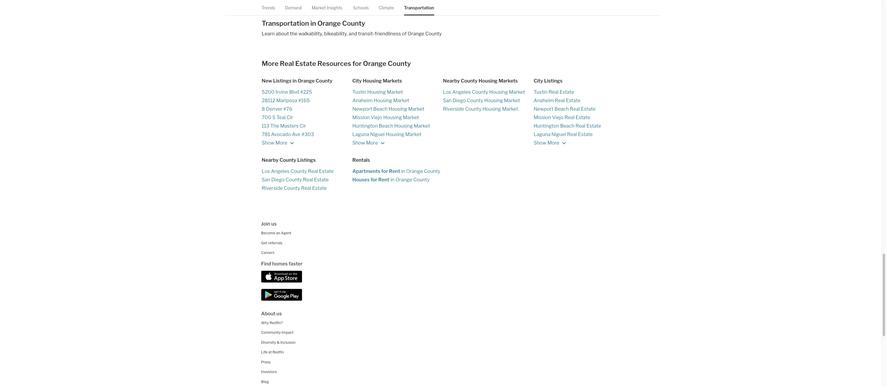 Task type: vqa. For each thing, say whether or not it's contained in the screenshot.
rightmost Show M ore
yes



Task type: describe. For each thing, give the bounding box(es) containing it.
anaheim for real
[[534, 98, 554, 103]]

houses
[[353, 177, 370, 183]]

about us
[[261, 311, 282, 317]]

ore for real
[[552, 140, 560, 146]]

los angeles county real estate san diego county real estate riverside county real estate
[[262, 168, 334, 191]]

tustin real estate anaheim real estate newport beach real estate mission viejo real estate huntington beach real estate laguna niguel real estate
[[534, 89, 602, 137]]

viejo for real
[[553, 115, 564, 120]]

newport beach real estate link
[[534, 105, 625, 113]]

#303
[[302, 132, 314, 137]]

city housing markets
[[353, 78, 402, 84]]

beach down mission viejo housing market link
[[379, 123, 393, 129]]

get referrals button
[[261, 241, 283, 245]]

housing down los angeles county housing market link on the top of page
[[485, 98, 503, 103]]

join us
[[261, 221, 277, 227]]

mission for mission viejo housing market
[[353, 115, 370, 120]]

about
[[261, 311, 276, 317]]

in inside heading
[[293, 78, 297, 84]]

mission viejo housing market link
[[353, 113, 443, 122]]

real down mission viejo real estate link
[[576, 123, 586, 129]]

28112 mariposa #165 link
[[262, 96, 353, 105]]

real right the more on the top left
[[280, 60, 294, 67]]

market down newport beach housing market link at the top of page
[[403, 115, 419, 120]]

ore for ave
[[280, 140, 288, 146]]

tustin for tustin real estate anaheim real estate newport beach real estate mission viejo real estate huntington beach real estate laguna niguel real estate
[[534, 89, 548, 95]]

get
[[261, 241, 268, 245]]

us for join us
[[271, 221, 277, 227]]

more real estate resources for orange county
[[262, 60, 411, 67]]

city for city housing markets
[[353, 78, 362, 84]]

teal
[[277, 115, 286, 120]]

laguna for tustin housing market anaheim housing market newport beach housing market mission viejo housing market huntington beach housing market laguna niguel housing market
[[353, 132, 369, 137]]

city listings heading
[[534, 78, 625, 84]]

niguel for housing
[[370, 132, 385, 137]]

estate down tustin real estate link
[[566, 98, 581, 103]]

avocado
[[271, 132, 291, 137]]

laguna for tustin real estate anaheim real estate newport beach real estate mission viejo real estate huntington beach real estate laguna niguel real estate
[[534, 132, 551, 137]]

listings for real
[[545, 78, 563, 84]]

tustin housing market link
[[353, 88, 443, 96]]

why redfin?
[[261, 320, 283, 325]]

learn about the walkability, bikeability, and transit-friendliness of orange county
[[262, 31, 442, 37]]

market down mission viejo housing market link
[[414, 123, 430, 129]]

niguel for real
[[552, 132, 566, 137]]

why
[[261, 320, 269, 325]]

huntington beach real estate link
[[534, 122, 625, 130]]

estate down huntington beach real estate link
[[579, 132, 593, 137]]

700
[[262, 115, 271, 120]]

market down san diego county housing market link
[[503, 106, 519, 112]]

housing down san diego county housing market link
[[483, 106, 502, 112]]

san for san diego county real estate
[[262, 177, 271, 183]]

real down newport beach real estate link
[[565, 115, 575, 120]]

diversity
[[261, 340, 276, 345]]

real down huntington beach real estate link
[[567, 132, 577, 137]]

nearby county listings
[[262, 157, 316, 163]]

nearby county listings heading
[[262, 157, 353, 164]]

resources
[[318, 60, 351, 67]]

market insights link
[[312, 0, 343, 16]]

real down tustin real estate link
[[555, 98, 565, 103]]

housing down city housing markets
[[368, 89, 386, 95]]

1 horizontal spatial listings
[[298, 157, 316, 163]]

newport for newport beach housing market
[[353, 106, 373, 112]]

apartments for rent in orange county houses for rent in orange county
[[353, 168, 441, 183]]

s
[[273, 115, 276, 120]]

#165
[[298, 98, 310, 103]]

blog
[[261, 379, 269, 384]]

los angeles county housing market san diego county housing market riverside county housing market
[[443, 89, 525, 112]]

apartments
[[353, 168, 381, 174]]

city for city listings
[[534, 78, 544, 84]]

become
[[261, 231, 276, 235]]

113
[[262, 123, 270, 129]]

laguna niguel housing market link
[[353, 130, 443, 139]]

estate up anaheim real estate link on the top of page
[[560, 89, 575, 95]]

schools link
[[354, 0, 369, 16]]

real down the san diego county real estate link
[[301, 185, 311, 191]]

113 the masters cir link
[[262, 122, 353, 130]]

tustin housing market anaheim housing market newport beach housing market mission viejo housing market huntington beach housing market laguna niguel housing market
[[353, 89, 430, 137]]

redfin?
[[270, 320, 283, 325]]

0 vertical spatial rent
[[389, 168, 401, 174]]

0 vertical spatial for
[[353, 60, 362, 67]]

investors
[[261, 370, 277, 374]]

housing up san diego county housing market link
[[490, 89, 508, 95]]

781 avocado ave #303 link
[[262, 130, 353, 139]]

life at redfin button
[[261, 350, 284, 354]]

transportation for transportation
[[405, 5, 435, 10]]

redfin
[[273, 350, 284, 354]]

riverside county real estate link
[[262, 184, 353, 193]]

0 vertical spatial cir
[[287, 115, 293, 120]]

market up the anaheim housing market link
[[387, 89, 403, 95]]

mission for mission viejo real estate
[[534, 115, 552, 120]]

mariposa
[[276, 98, 297, 103]]

city listings
[[534, 78, 563, 84]]

riverside county housing market link
[[443, 105, 534, 113]]

estate down los angeles county real estate link at top left
[[314, 177, 329, 183]]

housing down the tustin housing market link
[[374, 98, 393, 103]]

transportation in orange county
[[262, 19, 366, 27]]

market up san diego county housing market link
[[509, 89, 525, 95]]

blog button
[[261, 379, 269, 384]]

market down the tustin housing market link
[[394, 98, 410, 103]]

download the redfin app on the apple app store image
[[261, 271, 302, 283]]

real up the san diego county real estate link
[[308, 168, 318, 174]]

san for san diego county housing market
[[443, 98, 452, 103]]

show for tustin real estate anaheim real estate newport beach real estate mission viejo real estate huntington beach real estate laguna niguel real estate
[[534, 140, 547, 146]]

market down the anaheim housing market link
[[409, 106, 425, 112]]

schools
[[354, 5, 369, 10]]

housing down the anaheim housing market link
[[389, 106, 408, 112]]

#76
[[284, 106, 293, 112]]

walkability,
[[299, 31, 323, 37]]

ave
[[292, 132, 301, 137]]

show m ore for tustin housing market anaheim housing market newport beach housing market mission viejo housing market huntington beach housing market laguna niguel housing market
[[353, 140, 379, 146]]

press
[[261, 360, 271, 364]]

more
[[262, 60, 279, 67]]

trends
[[262, 5, 276, 10]]

28112
[[262, 98, 275, 103]]

show for 5200 irvine blvd #225 28112 mariposa #165 8 denver #76 700 s teal cir 113 the masters cir 781 avocado ave #303
[[262, 140, 275, 146]]

diversity & inclusion button
[[261, 340, 296, 345]]

irvine
[[276, 89, 288, 95]]

beach down anaheim real estate link on the top of page
[[555, 106, 569, 112]]

county inside 'heading'
[[461, 78, 478, 84]]

city housing markets heading
[[353, 78, 443, 84]]

real down city listings
[[549, 89, 559, 95]]

life at redfin
[[261, 350, 284, 354]]

estate down newport beach real estate link
[[576, 115, 591, 120]]

the
[[271, 123, 279, 129]]

become an agent button
[[261, 231, 292, 235]]

5200
[[262, 89, 275, 95]]

denver
[[266, 106, 283, 112]]

m for laguna niguel housing market
[[366, 140, 371, 146]]

1 vertical spatial rent
[[379, 177, 390, 183]]

show m ore for 5200 irvine blvd #225 28112 mariposa #165 8 denver #76 700 s teal cir 113 the masters cir 781 avocado ave #303
[[262, 140, 289, 146]]

huntington beach housing market link
[[353, 122, 443, 130]]

real down los angeles county real estate link at top left
[[303, 177, 313, 183]]

climate link
[[379, 0, 394, 16]]

transit-
[[358, 31, 375, 37]]



Task type: locate. For each thing, give the bounding box(es) containing it.
tustin real estate link
[[534, 88, 625, 96]]

newport
[[353, 106, 373, 112], [534, 106, 554, 112]]

show m ore for tustin real estate anaheim real estate newport beach real estate mission viejo real estate huntington beach real estate laguna niguel real estate
[[534, 140, 561, 146]]

0 horizontal spatial nearby
[[262, 157, 279, 163]]

1 vertical spatial los
[[262, 168, 270, 174]]

0 horizontal spatial niguel
[[370, 132, 385, 137]]

housing down newport beach housing market link at the top of page
[[384, 115, 402, 120]]

1 horizontal spatial show
[[353, 140, 365, 146]]

city
[[353, 78, 362, 84], [534, 78, 544, 84]]

ore down laguna niguel housing market link
[[371, 140, 378, 146]]

careers button
[[261, 250, 275, 255]]

los
[[443, 89, 452, 95], [262, 168, 270, 174]]

show m ore
[[262, 140, 289, 146], [353, 140, 379, 146], [534, 140, 561, 146]]

2 ore from the left
[[371, 140, 378, 146]]

0 horizontal spatial tustin
[[353, 89, 367, 95]]

angeles for los angeles county real estate san diego county real estate riverside county real estate
[[271, 168, 290, 174]]

1 anaheim from the left
[[353, 98, 373, 103]]

1 horizontal spatial angeles
[[453, 89, 471, 95]]

listings up irvine
[[273, 78, 292, 84]]

1 horizontal spatial newport
[[534, 106, 554, 112]]

1 horizontal spatial transportation
[[405, 5, 435, 10]]

781
[[262, 132, 270, 137]]

2 anaheim from the left
[[534, 98, 554, 103]]

listings up tustin real estate link
[[545, 78, 563, 84]]

angeles inside los angeles county real estate san diego county real estate riverside county real estate
[[271, 168, 290, 174]]

huntington inside tustin housing market anaheim housing market newport beach housing market mission viejo housing market huntington beach housing market laguna niguel housing market
[[353, 123, 378, 129]]

1 horizontal spatial viejo
[[553, 115, 564, 120]]

diego down nearby county listings
[[272, 177, 285, 183]]

nearby for nearby county listings
[[262, 157, 279, 163]]

become an agent
[[261, 231, 292, 235]]

angeles for los angeles county housing market san diego county housing market riverside county housing market
[[453, 89, 471, 95]]

2 show m ore from the left
[[353, 140, 379, 146]]

0 horizontal spatial los
[[262, 168, 270, 174]]

listings
[[273, 78, 292, 84], [545, 78, 563, 84], [298, 157, 316, 163]]

8 denver #76 link
[[262, 105, 353, 113]]

homes
[[272, 261, 288, 267]]

1 mission from the left
[[353, 115, 370, 120]]

0 horizontal spatial transportation
[[262, 19, 309, 27]]

san inside los angeles county real estate san diego county real estate riverside county real estate
[[262, 177, 271, 183]]

1 vertical spatial diego
[[272, 177, 285, 183]]

estate up the new listings in orange county heading
[[295, 60, 316, 67]]

2 vertical spatial for
[[371, 177, 378, 183]]

2 viejo from the left
[[553, 115, 564, 120]]

0 vertical spatial nearby
[[443, 78, 460, 84]]

city inside city housing markets 'heading'
[[353, 78, 362, 84]]

estate down mission viejo real estate link
[[587, 123, 602, 129]]

angeles down nearby county listings
[[271, 168, 290, 174]]

0 horizontal spatial angeles
[[271, 168, 290, 174]]

diego for san diego county real estate
[[272, 177, 285, 183]]

2 laguna from the left
[[534, 132, 551, 137]]

estate down the san diego county real estate link
[[312, 185, 327, 191]]

2 newport from the left
[[534, 106, 554, 112]]

1 tustin from the left
[[353, 89, 367, 95]]

riverside for riverside county housing market
[[443, 106, 464, 112]]

3 m from the left
[[548, 140, 552, 146]]

los inside los angeles county real estate san diego county real estate riverside county real estate
[[262, 168, 270, 174]]

diego for san diego county housing market
[[453, 98, 466, 103]]

market down the huntington beach housing market link
[[406, 132, 422, 137]]

2 horizontal spatial show
[[534, 140, 547, 146]]

estate up the san diego county real estate link
[[319, 168, 334, 174]]

anaheim for housing
[[353, 98, 373, 103]]

tustin down city listings
[[534, 89, 548, 95]]

nearby inside nearby county listings heading
[[262, 157, 279, 163]]

1 show m ore from the left
[[262, 140, 289, 146]]

viejo inside tustin housing market anaheim housing market newport beach housing market mission viejo housing market huntington beach housing market laguna niguel housing market
[[371, 115, 383, 120]]

2 horizontal spatial m
[[548, 140, 552, 146]]

0 horizontal spatial huntington
[[353, 123, 378, 129]]

for down rentals heading
[[382, 168, 388, 174]]

0 horizontal spatial laguna
[[353, 132, 369, 137]]

investors button
[[261, 370, 277, 374]]

riverside inside los angeles county real estate san diego county real estate riverside county real estate
[[262, 185, 283, 191]]

county
[[342, 19, 366, 27], [426, 31, 442, 37], [388, 60, 411, 67], [316, 78, 333, 84], [461, 78, 478, 84], [472, 89, 489, 95], [467, 98, 484, 103], [465, 106, 482, 112], [280, 157, 297, 163], [291, 168, 307, 174], [424, 168, 441, 174], [286, 177, 302, 183], [414, 177, 430, 183], [284, 185, 300, 191]]

1 ore from the left
[[280, 140, 288, 146]]

markets
[[383, 78, 402, 84], [499, 78, 518, 84]]

1 newport from the left
[[353, 106, 373, 112]]

life
[[261, 350, 268, 354]]

friendliness
[[375, 31, 401, 37]]

1 laguna from the left
[[353, 132, 369, 137]]

newport inside tustin real estate anaheim real estate newport beach real estate mission viejo real estate huntington beach real estate laguna niguel real estate
[[534, 106, 554, 112]]

huntington inside tustin real estate anaheim real estate newport beach real estate mission viejo real estate huntington beach real estate laguna niguel real estate
[[534, 123, 560, 129]]

1 horizontal spatial for
[[371, 177, 378, 183]]

trends link
[[262, 0, 276, 16]]

los inside los angeles county housing market san diego county housing market riverside county housing market
[[443, 89, 452, 95]]

m for 781 avocado ave #303
[[276, 140, 280, 146]]

rent
[[389, 168, 401, 174], [379, 177, 390, 183]]

rent down the apartments
[[379, 177, 390, 183]]

cir up masters
[[287, 115, 293, 120]]

us for about us
[[277, 311, 282, 317]]

market inside market insights link
[[312, 5, 326, 10]]

the
[[290, 31, 298, 37]]

laguna niguel real estate link
[[534, 130, 625, 139]]

mission inside tustin real estate anaheim real estate newport beach real estate mission viejo real estate huntington beach real estate laguna niguel real estate
[[534, 115, 552, 120]]

san inside los angeles county housing market san diego county housing market riverside county housing market
[[443, 98, 452, 103]]

real down anaheim real estate link on the top of page
[[570, 106, 580, 112]]

2 huntington from the left
[[534, 123, 560, 129]]

tustin inside tustin real estate anaheim real estate newport beach real estate mission viejo real estate huntington beach real estate laguna niguel real estate
[[534, 89, 548, 95]]

0 horizontal spatial markets
[[383, 78, 402, 84]]

market
[[312, 5, 326, 10], [387, 89, 403, 95], [509, 89, 525, 95], [394, 98, 410, 103], [504, 98, 521, 103], [409, 106, 425, 112], [503, 106, 519, 112], [403, 115, 419, 120], [414, 123, 430, 129], [406, 132, 422, 137]]

1 horizontal spatial huntington
[[534, 123, 560, 129]]

0 horizontal spatial riverside
[[262, 185, 283, 191]]

demand link
[[286, 0, 302, 16]]

1 horizontal spatial riverside
[[443, 106, 464, 112]]

0 horizontal spatial m
[[276, 140, 280, 146]]

community impact button
[[261, 330, 294, 335]]

0 vertical spatial us
[[271, 221, 277, 227]]

an
[[276, 231, 280, 235]]

2 tustin from the left
[[534, 89, 548, 95]]

market left insights
[[312, 5, 326, 10]]

why redfin? button
[[261, 320, 283, 325]]

bikeability,
[[324, 31, 348, 37]]

us up 'redfin?' on the left bottom
[[277, 311, 282, 317]]

housing inside 'heading'
[[363, 78, 382, 84]]

nearby
[[443, 78, 460, 84], [262, 157, 279, 163]]

huntington
[[353, 123, 378, 129], [534, 123, 560, 129]]

ore down avocado
[[280, 140, 288, 146]]

beach down mission viejo real estate link
[[561, 123, 575, 129]]

estate down anaheim real estate link on the top of page
[[581, 106, 596, 112]]

niguel inside tustin housing market anaheim housing market newport beach housing market mission viejo housing market huntington beach housing market laguna niguel housing market
[[370, 132, 385, 137]]

2 niguel from the left
[[552, 132, 566, 137]]

0 horizontal spatial viejo
[[371, 115, 383, 120]]

2 horizontal spatial listings
[[545, 78, 563, 84]]

niguel down the huntington beach housing market link
[[370, 132, 385, 137]]

demand
[[286, 5, 302, 10]]

tustin inside tustin housing market anaheim housing market newport beach housing market mission viejo housing market huntington beach housing market laguna niguel housing market
[[353, 89, 367, 95]]

huntington for huntington beach housing market
[[353, 123, 378, 129]]

1 horizontal spatial markets
[[499, 78, 518, 84]]

san
[[443, 98, 452, 103], [262, 177, 271, 183]]

1 horizontal spatial m
[[366, 140, 371, 146]]

1 horizontal spatial tustin
[[534, 89, 548, 95]]

m for laguna niguel real estate
[[548, 140, 552, 146]]

careers
[[261, 250, 275, 255]]

anaheim
[[353, 98, 373, 103], [534, 98, 554, 103]]

laguna inside tustin real estate anaheim real estate newport beach real estate mission viejo real estate huntington beach real estate laguna niguel real estate
[[534, 132, 551, 137]]

1 horizontal spatial laguna
[[534, 132, 551, 137]]

1 horizontal spatial niguel
[[552, 132, 566, 137]]

san diego county real estate link
[[262, 176, 353, 184]]

diego down nearby county housing markets
[[453, 98, 466, 103]]

1 show from the left
[[262, 140, 275, 146]]

get referrals
[[261, 241, 283, 245]]

1 horizontal spatial mission
[[534, 115, 552, 120]]

markets up the tustin housing market link
[[383, 78, 402, 84]]

housing down mission viejo housing market link
[[395, 123, 413, 129]]

newport for newport beach real estate
[[534, 106, 554, 112]]

rentals heading
[[353, 157, 443, 164]]

1 viejo from the left
[[371, 115, 383, 120]]

transportation link
[[405, 0, 435, 16]]

ore down laguna niguel real estate link
[[552, 140, 560, 146]]

laguna inside tustin housing market anaheim housing market newport beach housing market mission viejo housing market huntington beach housing market laguna niguel housing market
[[353, 132, 369, 137]]

1 vertical spatial angeles
[[271, 168, 290, 174]]

0 horizontal spatial anaheim
[[353, 98, 373, 103]]

1 horizontal spatial anaheim
[[534, 98, 554, 103]]

tustin for tustin housing market anaheim housing market newport beach housing market mission viejo housing market huntington beach housing market laguna niguel housing market
[[353, 89, 367, 95]]

2 horizontal spatial ore
[[552, 140, 560, 146]]

1 horizontal spatial diego
[[453, 98, 466, 103]]

los for los angeles county housing market
[[443, 89, 452, 95]]

0 horizontal spatial show m ore
[[262, 140, 289, 146]]

listings for irvine
[[273, 78, 292, 84]]

anaheim down city listings
[[534, 98, 554, 103]]

transportation for transportation in orange county
[[262, 19, 309, 27]]

0 vertical spatial san
[[443, 98, 452, 103]]

1 horizontal spatial ore
[[371, 140, 378, 146]]

orange inside heading
[[298, 78, 315, 84]]

viejo down newport beach real estate link
[[553, 115, 564, 120]]

huntington for huntington beach real estate
[[534, 123, 560, 129]]

press button
[[261, 360, 271, 364]]

markets inside 'heading'
[[499, 78, 518, 84]]

anaheim housing market link
[[353, 96, 443, 105]]

diego inside los angeles county real estate san diego county real estate riverside county real estate
[[272, 177, 285, 183]]

join
[[261, 221, 270, 227]]

angeles down nearby county housing markets
[[453, 89, 471, 95]]

for down the apartments
[[371, 177, 378, 183]]

0 horizontal spatial san
[[262, 177, 271, 183]]

3 show from the left
[[534, 140, 547, 146]]

0 horizontal spatial show
[[262, 140, 275, 146]]

housing up los angeles county housing market link on the top of page
[[479, 78, 498, 84]]

real
[[280, 60, 294, 67], [549, 89, 559, 95], [555, 98, 565, 103], [570, 106, 580, 112], [565, 115, 575, 120], [576, 123, 586, 129], [567, 132, 577, 137], [308, 168, 318, 174], [303, 177, 313, 183], [301, 185, 311, 191]]

0 horizontal spatial newport
[[353, 106, 373, 112]]

1 markets from the left
[[383, 78, 402, 84]]

learn
[[262, 31, 275, 37]]

1 horizontal spatial show m ore
[[353, 140, 379, 146]]

markets up los angeles county housing market link on the top of page
[[499, 78, 518, 84]]

market insights
[[312, 5, 343, 10]]

0 vertical spatial angeles
[[453, 89, 471, 95]]

housing
[[363, 78, 382, 84], [479, 78, 498, 84], [368, 89, 386, 95], [490, 89, 508, 95], [374, 98, 393, 103], [485, 98, 503, 103], [389, 106, 408, 112], [483, 106, 502, 112], [384, 115, 402, 120], [395, 123, 413, 129], [386, 132, 405, 137]]

niguel down huntington beach real estate link
[[552, 132, 566, 137]]

for right the resources
[[353, 60, 362, 67]]

2 horizontal spatial show m ore
[[534, 140, 561, 146]]

los for los angeles county real estate
[[262, 168, 270, 174]]

cir down 700 s teal cir link
[[300, 123, 306, 129]]

diego inside los angeles county housing market san diego county housing market riverside county housing market
[[453, 98, 466, 103]]

rent down rentals heading
[[389, 168, 401, 174]]

new listings in orange county
[[262, 78, 333, 84]]

rentals
[[353, 157, 370, 163]]

market down los angeles county housing market link on the top of page
[[504, 98, 521, 103]]

nearby county housing markets heading
[[443, 78, 534, 84]]

niguel
[[370, 132, 385, 137], [552, 132, 566, 137]]

listings up los angeles county real estate link at top left
[[298, 157, 316, 163]]

anaheim inside tustin real estate anaheim real estate newport beach real estate mission viejo real estate huntington beach real estate laguna niguel real estate
[[534, 98, 554, 103]]

niguel inside tustin real estate anaheim real estate newport beach real estate mission viejo real estate huntington beach real estate laguna niguel real estate
[[552, 132, 566, 137]]

3 show m ore from the left
[[534, 140, 561, 146]]

1 city from the left
[[353, 78, 362, 84]]

transportation up of
[[405, 5, 435, 10]]

0 horizontal spatial ore
[[280, 140, 288, 146]]

0 horizontal spatial city
[[353, 78, 362, 84]]

new
[[262, 78, 272, 84]]

find
[[261, 261, 271, 267]]

viejo down newport beach housing market link at the top of page
[[371, 115, 383, 120]]

new listings in orange county heading
[[262, 78, 353, 84]]

ore for housing
[[371, 140, 378, 146]]

community
[[261, 330, 281, 335]]

mission inside tustin housing market anaheim housing market newport beach housing market mission viejo housing market huntington beach housing market laguna niguel housing market
[[353, 115, 370, 120]]

agent
[[281, 231, 292, 235]]

0 vertical spatial riverside
[[443, 106, 464, 112]]

2 mission from the left
[[534, 115, 552, 120]]

housing inside 'heading'
[[479, 78, 498, 84]]

2 show from the left
[[353, 140, 365, 146]]

viejo for housing
[[371, 115, 383, 120]]

tustin
[[353, 89, 367, 95], [534, 89, 548, 95]]

beach
[[374, 106, 388, 112], [555, 106, 569, 112], [379, 123, 393, 129], [561, 123, 575, 129]]

us
[[271, 221, 277, 227], [277, 311, 282, 317]]

referrals
[[268, 241, 283, 245]]

1 niguel from the left
[[370, 132, 385, 137]]

nearby inside nearby county housing markets 'heading'
[[443, 78, 460, 84]]

riverside inside los angeles county housing market san diego county housing market riverside county housing market
[[443, 106, 464, 112]]

0 vertical spatial diego
[[453, 98, 466, 103]]

blvd
[[289, 89, 299, 95]]

1 horizontal spatial nearby
[[443, 78, 460, 84]]

city inside "city listings" heading
[[534, 78, 544, 84]]

ore
[[280, 140, 288, 146], [371, 140, 378, 146], [552, 140, 560, 146]]

at
[[269, 350, 272, 354]]

1 vertical spatial us
[[277, 311, 282, 317]]

angeles inside los angeles county housing market san diego county housing market riverside county housing market
[[453, 89, 471, 95]]

beach down the anaheim housing market link
[[374, 106, 388, 112]]

1 horizontal spatial cir
[[300, 123, 306, 129]]

show for tustin housing market anaheim housing market newport beach housing market mission viejo housing market huntington beach housing market laguna niguel housing market
[[353, 140, 365, 146]]

viejo inside tustin real estate anaheim real estate newport beach real estate mission viejo real estate huntington beach real estate laguna niguel real estate
[[553, 115, 564, 120]]

5200 irvine blvd #225 link
[[262, 88, 353, 96]]

los angeles county real estate link
[[262, 167, 353, 176]]

0 horizontal spatial cir
[[287, 115, 293, 120]]

1 vertical spatial for
[[382, 168, 388, 174]]

0 horizontal spatial diego
[[272, 177, 285, 183]]

community impact
[[261, 330, 294, 335]]

0 horizontal spatial for
[[353, 60, 362, 67]]

1 horizontal spatial los
[[443, 89, 452, 95]]

anaheim down city housing markets
[[353, 98, 373, 103]]

of
[[402, 31, 407, 37]]

and
[[349, 31, 357, 37]]

inclusion
[[281, 340, 296, 345]]

0 horizontal spatial mission
[[353, 115, 370, 120]]

newport inside tustin housing market anaheim housing market newport beach housing market mission viejo housing market huntington beach housing market laguna niguel housing market
[[353, 106, 373, 112]]

transportation up about
[[262, 19, 309, 27]]

2 markets from the left
[[499, 78, 518, 84]]

nearby county housing markets
[[443, 78, 518, 84]]

1 vertical spatial transportation
[[262, 19, 309, 27]]

3 ore from the left
[[552, 140, 560, 146]]

1 vertical spatial riverside
[[262, 185, 283, 191]]

1 vertical spatial nearby
[[262, 157, 279, 163]]

1 horizontal spatial city
[[534, 78, 544, 84]]

transportation
[[405, 5, 435, 10], [262, 19, 309, 27]]

0 vertical spatial los
[[443, 89, 452, 95]]

1 m from the left
[[276, 140, 280, 146]]

markets inside 'heading'
[[383, 78, 402, 84]]

riverside for riverside county real estate
[[262, 185, 283, 191]]

tustin down city housing markets
[[353, 89, 367, 95]]

2 horizontal spatial for
[[382, 168, 388, 174]]

0 vertical spatial transportation
[[405, 5, 435, 10]]

2 m from the left
[[366, 140, 371, 146]]

5200 irvine blvd #225 28112 mariposa #165 8 denver #76 700 s teal cir 113 the masters cir 781 avocado ave #303
[[262, 89, 314, 137]]

diversity & inclusion
[[261, 340, 296, 345]]

1 vertical spatial san
[[262, 177, 271, 183]]

1 horizontal spatial san
[[443, 98, 452, 103]]

us right join
[[271, 221, 277, 227]]

housing up the tustin housing market link
[[363, 78, 382, 84]]

anaheim inside tustin housing market anaheim housing market newport beach housing market mission viejo housing market huntington beach housing market laguna niguel housing market
[[353, 98, 373, 103]]

1 vertical spatial cir
[[300, 123, 306, 129]]

nearby for nearby county housing markets
[[443, 78, 460, 84]]

faster
[[289, 261, 303, 267]]

download the redfin app from the google play store image
[[261, 289, 302, 301]]

los angeles county housing market link
[[443, 88, 534, 96]]

1 huntington from the left
[[353, 123, 378, 129]]

0 horizontal spatial listings
[[273, 78, 292, 84]]

2 city from the left
[[534, 78, 544, 84]]

housing down the huntington beach housing market link
[[386, 132, 405, 137]]



